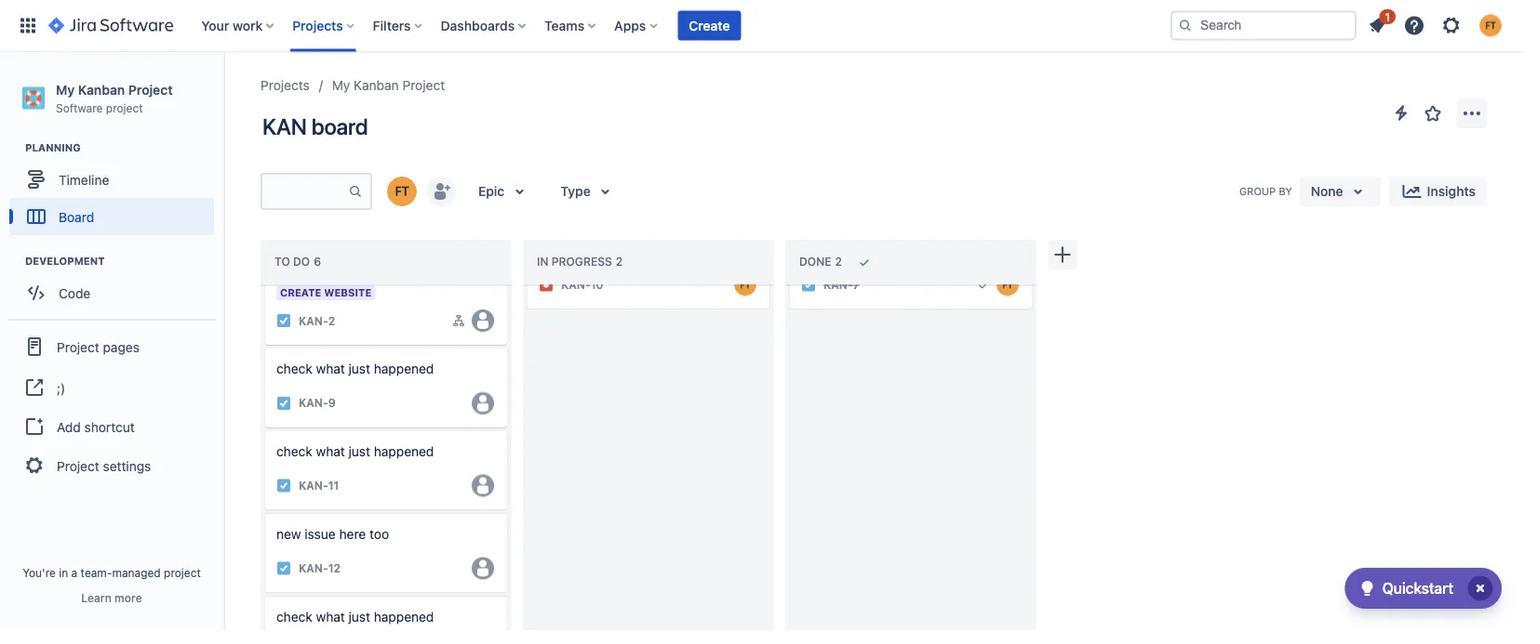 Task type: vqa. For each thing, say whether or not it's contained in the screenshot.
KAN-13 link on the top right of the page
no



Task type: locate. For each thing, give the bounding box(es) containing it.
kan-7
[[824, 279, 860, 292]]

task image
[[276, 396, 291, 411], [276, 479, 291, 494], [276, 562, 291, 576]]

1 vertical spatial task image
[[276, 314, 291, 328]]

new issue here too
[[276, 527, 389, 542]]

check down kan-12 link
[[276, 609, 312, 625]]

1 horizontal spatial create
[[689, 18, 730, 33]]

in
[[59, 567, 68, 580]]

notifications image
[[1366, 14, 1388, 37]]

check what just happened for kan-11
[[276, 444, 434, 460]]

projects up the projects link
[[292, 18, 343, 33]]

what up 9
[[316, 362, 345, 377]]

1 horizontal spatial kanban
[[354, 78, 399, 93]]

0 vertical spatial task image
[[801, 278, 816, 293]]

what
[[841, 243, 870, 259], [316, 362, 345, 377], [316, 444, 345, 460], [316, 609, 345, 625]]

help
[[574, 243, 600, 259]]

issue right new
[[305, 527, 336, 542]]

1 horizontal spatial task image
[[801, 278, 816, 293]]

do
[[293, 256, 310, 269]]

jira software image
[[48, 14, 173, 37], [48, 14, 173, 37]]

0 horizontal spatial task image
[[276, 314, 291, 328]]

project
[[402, 78, 445, 93], [128, 82, 173, 97], [57, 339, 99, 355], [57, 459, 99, 474]]

check up kan-7
[[801, 243, 837, 259]]

1 vertical spatial task image
[[276, 479, 291, 494]]

project
[[106, 101, 143, 114], [164, 567, 201, 580]]

1 vertical spatial unassigned image
[[472, 393, 494, 415]]

project down filters dropdown button
[[402, 78, 445, 93]]

happened for kan-9
[[374, 362, 434, 377]]

what up 7
[[841, 243, 870, 259]]

create issue image
[[254, 235, 276, 258], [254, 419, 276, 441]]

projects button
[[287, 11, 362, 40]]

bug! help
[[539, 243, 600, 259]]

Search this board text field
[[262, 175, 348, 208]]

quickstart
[[1383, 580, 1454, 598]]

project left sidebar navigation image at the top left
[[128, 82, 173, 97]]

just
[[873, 243, 895, 259], [349, 362, 370, 377], [349, 444, 370, 460], [349, 609, 370, 625]]

task image left kan-11 link
[[276, 479, 291, 494]]

kan-
[[561, 279, 591, 292], [824, 279, 853, 292], [299, 314, 328, 328], [299, 397, 328, 410], [299, 480, 328, 493], [299, 562, 328, 575]]

issue down 10
[[602, 322, 634, 337]]

kan- down the done element
[[824, 279, 853, 292]]

projects up kan
[[261, 78, 310, 93]]

task image for kan-11
[[276, 479, 291, 494]]

kanban inside my kanban project software project
[[78, 82, 125, 97]]

create for create issue
[[557, 322, 599, 337]]

1 horizontal spatial project
[[164, 567, 201, 580]]

templates
[[375, 261, 434, 276]]

managed
[[112, 567, 161, 580]]

check what just happened for kan-7
[[801, 243, 959, 259]]

group
[[7, 319, 216, 492]]

filters
[[373, 18, 411, 33]]

planning group
[[9, 141, 222, 241]]

0 vertical spatial project
[[106, 101, 143, 114]]

new
[[276, 527, 301, 542]]

my up the software
[[56, 82, 75, 97]]

project down add at the bottom left of page
[[57, 459, 99, 474]]

0 vertical spatial create issue image
[[254, 235, 276, 258]]

task image up create issue icon
[[276, 314, 291, 328]]

type
[[560, 184, 591, 199]]

task image
[[801, 278, 816, 293], [276, 314, 291, 328]]

create inside create button
[[689, 18, 730, 33]]

0 horizontal spatial project
[[106, 101, 143, 114]]

filters button
[[367, 11, 430, 40]]

task image down the done
[[801, 278, 816, 293]]

kan- for 10
[[561, 279, 591, 292]]

kanban up the software
[[78, 82, 125, 97]]

code link
[[9, 275, 214, 312]]

0 vertical spatial projects
[[292, 18, 343, 33]]

0 horizontal spatial my
[[56, 82, 75, 97]]

kanban
[[354, 78, 399, 93], [78, 82, 125, 97]]

1 horizontal spatial issue
[[602, 322, 634, 337]]

create inside create issue button
[[557, 322, 599, 337]]

check what just happened
[[801, 243, 959, 259], [276, 362, 434, 377], [276, 444, 434, 460], [276, 609, 434, 625]]

projects for the projects link
[[261, 78, 310, 93]]

automations menu button icon image
[[1390, 102, 1413, 124]]

kan- down 'kan-2' link
[[299, 397, 328, 410]]

banner
[[0, 0, 1524, 52]]

2 task image from the top
[[276, 479, 291, 494]]

Search field
[[1171, 11, 1357, 40]]

kan- up new issue here too
[[299, 480, 328, 493]]

settings
[[103, 459, 151, 474]]

progress
[[552, 256, 612, 269]]

dismiss quickstart image
[[1466, 574, 1495, 604]]

project settings
[[57, 459, 151, 474]]

2 vertical spatial unassigned image
[[472, 558, 494, 580]]

task image down new
[[276, 562, 291, 576]]

1 vertical spatial project
[[164, 567, 201, 580]]

1 horizontal spatial my
[[332, 78, 350, 93]]

project settings link
[[7, 446, 216, 487]]

0 horizontal spatial kanban
[[78, 82, 125, 97]]

kanban for my kanban project software project
[[78, 82, 125, 97]]

7
[[853, 279, 860, 292]]

create issue image for check what just happened
[[254, 419, 276, 441]]

create issue image
[[254, 336, 276, 358]]

kan- down in progress
[[561, 279, 591, 292]]

primary element
[[11, 0, 1171, 52]]

2 vertical spatial task image
[[276, 562, 291, 576]]

task image left kan-9 link
[[276, 396, 291, 411]]

development image
[[3, 251, 25, 273]]

my
[[332, 78, 350, 93], [56, 82, 75, 97]]

task image for kan-2
[[276, 314, 291, 328]]

issue inside create issue button
[[602, 322, 634, 337]]

check what just happened up 11
[[276, 444, 434, 460]]

issue
[[602, 322, 634, 337], [305, 527, 336, 542]]

create button
[[678, 11, 741, 40]]

0 vertical spatial create
[[689, 18, 730, 33]]

kan- down new issue here too
[[299, 562, 328, 575]]

unassigned image
[[472, 310, 494, 332], [472, 393, 494, 415], [472, 558, 494, 580]]

design frontend templates
[[276, 261, 434, 276]]

quickstart button
[[1345, 569, 1502, 610]]

assignee: funky town image
[[734, 274, 757, 296]]

create right the apps popup button
[[689, 18, 730, 33]]

done image
[[976, 278, 991, 293]]

my inside my kanban project link
[[332, 78, 350, 93]]

1 vertical spatial issue
[[305, 527, 336, 542]]

more
[[115, 592, 142, 605]]

1 create issue image from the top
[[254, 235, 276, 258]]

0 horizontal spatial issue
[[305, 527, 336, 542]]

kan-2 link
[[299, 313, 335, 329]]

your work
[[201, 18, 263, 33]]

kan board
[[262, 114, 368, 140]]

to
[[275, 256, 290, 269]]

0 vertical spatial task image
[[276, 396, 291, 411]]

kanban up board
[[354, 78, 399, 93]]

just for kan-11
[[349, 444, 370, 460]]

kan-9
[[299, 397, 336, 410]]

project right the software
[[106, 101, 143, 114]]

1 vertical spatial projects
[[261, 78, 310, 93]]

kan-11 link
[[299, 478, 339, 494]]

0 of 1 child issues complete image
[[451, 314, 466, 328]]

projects for projects 'popup button'
[[292, 18, 343, 33]]

projects
[[292, 18, 343, 33], [261, 78, 310, 93]]

bug image
[[539, 278, 554, 293]]

you're in a team-managed project
[[22, 567, 201, 580]]

1 vertical spatial create issue image
[[254, 419, 276, 441]]

0 horizontal spatial create
[[557, 322, 599, 337]]

issue for new
[[305, 527, 336, 542]]

what for 9
[[316, 362, 345, 377]]

check what just happened up 9
[[276, 362, 434, 377]]

project right the managed
[[164, 567, 201, 580]]

2 create issue image from the top
[[254, 419, 276, 441]]

learn more
[[81, 592, 142, 605]]

unassigned image up unassigned image
[[472, 393, 494, 415]]

you're
[[22, 567, 56, 580]]

type button
[[549, 177, 628, 207]]

board link
[[9, 198, 214, 236]]

projects inside 'popup button'
[[292, 18, 343, 33]]

check up the kan-11
[[276, 444, 312, 460]]

my up board
[[332, 78, 350, 93]]

unassigned image down unassigned image
[[472, 558, 494, 580]]

my inside my kanban project software project
[[56, 82, 75, 97]]

task image for kan-12
[[276, 562, 291, 576]]

0 vertical spatial unassigned image
[[472, 310, 494, 332]]

happened
[[899, 243, 959, 259], [374, 362, 434, 377], [374, 444, 434, 460], [374, 609, 434, 625]]

more image
[[1461, 102, 1483, 125]]

what up 11
[[316, 444, 345, 460]]

3 task image from the top
[[276, 562, 291, 576]]

group
[[1239, 185, 1276, 197]]

none button
[[1300, 177, 1381, 207]]

my kanban project
[[332, 78, 445, 93]]

kan-11
[[299, 480, 339, 493]]

1 vertical spatial create
[[557, 322, 599, 337]]

0 vertical spatial issue
[[602, 322, 634, 337]]

check what just happened up 7
[[801, 243, 959, 259]]

kan- down design
[[299, 314, 328, 328]]

kan- for 9
[[299, 397, 328, 410]]

check down create issue icon
[[276, 362, 312, 377]]

12
[[328, 562, 341, 575]]

unassigned image right 0 of 1 child issues complete image
[[472, 310, 494, 332]]

1 task image from the top
[[276, 396, 291, 411]]

my for my kanban project software project
[[56, 82, 75, 97]]

create down kan-10 link
[[557, 322, 599, 337]]

check for kan-9
[[276, 362, 312, 377]]



Task type: describe. For each thing, give the bounding box(es) containing it.
done image
[[976, 278, 991, 293]]

my for my kanban project
[[332, 78, 350, 93]]

kan-12 link
[[299, 561, 341, 577]]

happened for kan-7
[[899, 243, 959, 259]]

appswitcher icon image
[[17, 14, 39, 37]]

none
[[1311, 184, 1343, 199]]

development group
[[9, 254, 222, 318]]

in progress element
[[537, 256, 626, 269]]

create issue image for design frontend templates
[[254, 235, 276, 258]]

create column image
[[1052, 244, 1074, 266]]

task image for kan-9
[[276, 396, 291, 411]]

done
[[799, 256, 831, 269]]

issue for create
[[602, 322, 634, 337]]

work
[[233, 18, 263, 33]]

kan-12
[[299, 562, 341, 575]]

epic button
[[467, 177, 542, 207]]

your
[[201, 18, 229, 33]]

what for 7
[[841, 243, 870, 259]]

software
[[56, 101, 103, 114]]

timeline link
[[9, 161, 214, 198]]

check what just happened for kan-9
[[276, 362, 434, 377]]

9
[[328, 397, 336, 410]]

your profile and settings image
[[1480, 14, 1502, 37]]

kan-10
[[561, 279, 604, 292]]

kan-7 link
[[824, 277, 860, 293]]

add shortcut
[[57, 420, 135, 435]]

banner containing your work
[[0, 0, 1524, 52]]

funky town image
[[387, 177, 417, 207]]

add shortcut button
[[7, 409, 216, 446]]

dashboards
[[441, 18, 515, 33]]

project pages
[[57, 339, 140, 355]]

kan-2
[[299, 314, 335, 328]]

learn
[[81, 592, 112, 605]]

group by
[[1239, 185, 1292, 197]]

board
[[311, 114, 368, 140]]

1 unassigned image from the top
[[472, 310, 494, 332]]

frontend
[[320, 261, 371, 276]]

add people image
[[430, 181, 452, 203]]

kan- for 7
[[824, 279, 853, 292]]

shortcut
[[84, 420, 135, 435]]

task image for kan-7
[[801, 278, 816, 293]]

create issue
[[557, 322, 634, 337]]

pages
[[103, 339, 140, 355]]

what down 12
[[316, 609, 345, 625]]

kan-10 link
[[561, 277, 604, 293]]

;) link
[[7, 368, 216, 409]]

insights
[[1427, 184, 1476, 199]]

planning image
[[3, 137, 25, 159]]

kan- for 12
[[299, 562, 328, 575]]

your work button
[[196, 11, 281, 40]]

2
[[328, 314, 335, 328]]

check for kan-11
[[276, 444, 312, 460]]

kan-9 link
[[299, 396, 336, 412]]

projects link
[[261, 74, 310, 97]]

settings image
[[1441, 14, 1463, 37]]

my kanban project software project
[[56, 82, 173, 114]]

insights button
[[1390, 177, 1487, 207]]

timeline
[[59, 172, 109, 187]]

project pages link
[[7, 327, 216, 368]]

10
[[591, 279, 604, 292]]

just for kan-7
[[873, 243, 895, 259]]

group containing project pages
[[7, 319, 216, 492]]

insights image
[[1401, 181, 1423, 203]]

done element
[[799, 256, 846, 269]]

to do element
[[275, 256, 325, 269]]

unassigned image
[[472, 475, 494, 497]]

assignee: funky town image
[[997, 274, 1019, 296]]

team-
[[81, 567, 112, 580]]

bug!
[[539, 243, 570, 259]]

dashboards button
[[435, 11, 533, 40]]

here
[[339, 527, 366, 542]]

my kanban project link
[[332, 74, 445, 97]]

11
[[328, 480, 339, 493]]

apps
[[614, 18, 646, 33]]

kanban for my kanban project
[[354, 78, 399, 93]]

to do
[[275, 256, 310, 269]]

search image
[[1178, 18, 1193, 33]]

;)
[[57, 380, 65, 396]]

in
[[537, 256, 549, 269]]

check image
[[1356, 578, 1379, 600]]

create issue button
[[528, 313, 770, 347]]

kan- for 2
[[299, 314, 328, 328]]

planning
[[25, 142, 81, 154]]

a
[[71, 567, 77, 580]]

check for kan-7
[[801, 243, 837, 259]]

in progress
[[537, 256, 612, 269]]

development
[[25, 256, 105, 268]]

1
[[1385, 10, 1390, 23]]

kan- for 11
[[299, 480, 328, 493]]

epic
[[478, 184, 505, 199]]

board
[[59, 209, 94, 225]]

by
[[1279, 185, 1292, 197]]

0 of 1 child issues complete image
[[451, 314, 466, 328]]

too
[[370, 527, 389, 542]]

teams button
[[539, 11, 603, 40]]

kan
[[262, 114, 307, 140]]

what for 11
[[316, 444, 345, 460]]

teams
[[545, 18, 585, 33]]

2 unassigned image from the top
[[472, 393, 494, 415]]

code
[[59, 286, 91, 301]]

learn more button
[[81, 591, 142, 606]]

3 unassigned image from the top
[[472, 558, 494, 580]]

help image
[[1403, 14, 1426, 37]]

project left pages
[[57, 339, 99, 355]]

create for create
[[689, 18, 730, 33]]

apps button
[[609, 11, 665, 40]]

project inside my kanban project software project
[[128, 82, 173, 97]]

add
[[57, 420, 81, 435]]

check what just happened down 12
[[276, 609, 434, 625]]

project inside 'link'
[[57, 459, 99, 474]]

happened for kan-11
[[374, 444, 434, 460]]

star kan board image
[[1422, 102, 1444, 125]]

project inside my kanban project software project
[[106, 101, 143, 114]]

design
[[276, 261, 317, 276]]

sidebar navigation image
[[203, 74, 244, 112]]

just for kan-9
[[349, 362, 370, 377]]



